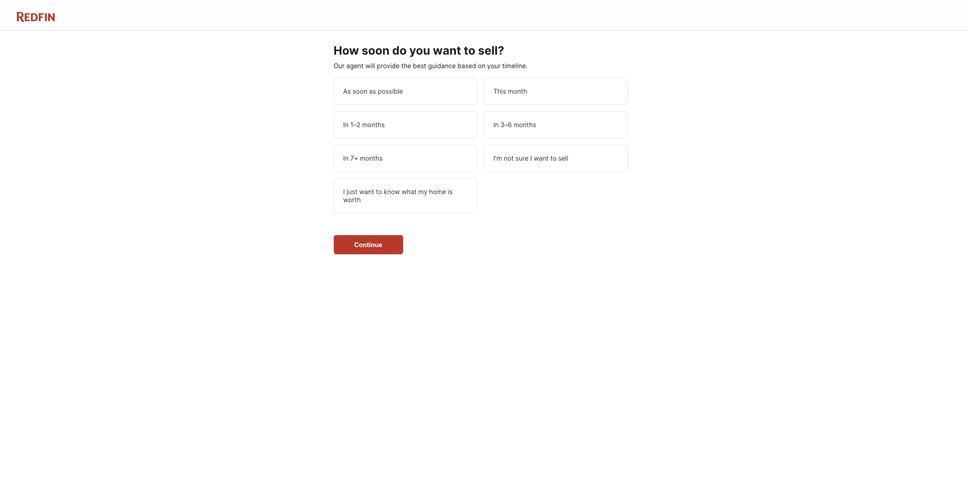 Task type: locate. For each thing, give the bounding box(es) containing it.
0 horizontal spatial want
[[360, 188, 374, 196]]

to left sell
[[551, 155, 557, 163]]

months for in 3–6 months
[[514, 121, 537, 129]]

want up the guidance
[[433, 44, 462, 57]]

this
[[494, 88, 507, 95]]

sure
[[516, 155, 529, 163]]

want for i
[[534, 155, 549, 163]]

As soon as possible radio
[[334, 78, 478, 105]]

in inside radio
[[343, 155, 349, 163]]

months for in 1–2 months
[[363, 121, 385, 129]]

want right sure
[[534, 155, 549, 163]]

I'm not sure I want to sell radio
[[484, 145, 628, 172]]

not
[[504, 155, 514, 163]]

know
[[384, 188, 400, 196]]

want right just
[[360, 188, 374, 196]]

i right sure
[[531, 155, 532, 163]]

2 horizontal spatial want
[[534, 155, 549, 163]]

to up based
[[464, 44, 476, 57]]

1 vertical spatial soon
[[353, 88, 368, 95]]

as soon as possible
[[343, 88, 403, 95]]

2 vertical spatial to
[[376, 188, 382, 196]]

what
[[402, 188, 417, 196]]

provide
[[377, 62, 400, 70]]

2 horizontal spatial to
[[551, 155, 557, 163]]

0 vertical spatial i
[[531, 155, 532, 163]]

months right 7+
[[360, 155, 383, 163]]

months right 3–6
[[514, 121, 537, 129]]

soon left as
[[353, 88, 368, 95]]

in left 1–2
[[343, 121, 349, 129]]

this month
[[494, 88, 528, 95]]

sell
[[559, 155, 569, 163]]

timeline.
[[503, 62, 528, 70]]

soon inside as soon as possible 'option'
[[353, 88, 368, 95]]

i
[[531, 155, 532, 163], [343, 188, 345, 196]]

months
[[363, 121, 385, 129], [514, 121, 537, 129], [360, 155, 383, 163]]

our agent will provide the best guidance based on your timeline.
[[334, 62, 528, 70]]

soon for as
[[353, 88, 368, 95]]

1 horizontal spatial i
[[531, 155, 532, 163]]

want for you
[[433, 44, 462, 57]]

0 horizontal spatial i
[[343, 188, 345, 196]]

0 vertical spatial soon
[[362, 44, 390, 57]]

in left 3–6
[[494, 121, 499, 129]]

months inside radio
[[360, 155, 383, 163]]

in left 7+
[[343, 155, 349, 163]]

want
[[433, 44, 462, 57], [534, 155, 549, 163], [360, 188, 374, 196]]

agent
[[347, 62, 364, 70]]

in for in 1–2 months
[[343, 121, 349, 129]]

2 vertical spatial want
[[360, 188, 374, 196]]

how soon do you want to sell?
[[334, 44, 505, 57]]

soon
[[362, 44, 390, 57], [353, 88, 368, 95]]

0 horizontal spatial to
[[376, 188, 382, 196]]

months right 1–2
[[363, 121, 385, 129]]

i'm
[[494, 155, 502, 163]]

1 horizontal spatial to
[[464, 44, 476, 57]]

based
[[458, 62, 477, 70]]

This month radio
[[484, 78, 628, 105]]

in for in 7+ months
[[343, 155, 349, 163]]

3–6
[[501, 121, 512, 129]]

1 vertical spatial to
[[551, 155, 557, 163]]

soon for how
[[362, 44, 390, 57]]

0 vertical spatial to
[[464, 44, 476, 57]]

continue button
[[334, 236, 403, 255]]

will
[[366, 62, 375, 70]]

to
[[464, 44, 476, 57], [551, 155, 557, 163], [376, 188, 382, 196]]

do
[[393, 44, 407, 57]]

1 vertical spatial i
[[343, 188, 345, 196]]

our
[[334, 62, 345, 70]]

in 3–6 months
[[494, 121, 537, 129]]

option group
[[334, 78, 628, 214]]

i left just
[[343, 188, 345, 196]]

soon up will
[[362, 44, 390, 57]]

on
[[478, 62, 486, 70]]

to left know
[[376, 188, 382, 196]]

0 vertical spatial want
[[433, 44, 462, 57]]

possible
[[378, 88, 403, 95]]

i inside i just want to know what my home is worth
[[343, 188, 345, 196]]

1 vertical spatial want
[[534, 155, 549, 163]]

1 horizontal spatial want
[[433, 44, 462, 57]]

in
[[343, 121, 349, 129], [494, 121, 499, 129], [343, 155, 349, 163]]



Task type: describe. For each thing, give the bounding box(es) containing it.
is
[[448, 188, 453, 196]]

to for sell
[[551, 155, 557, 163]]

want inside i just want to know what my home is worth
[[360, 188, 374, 196]]

to inside i just want to know what my home is worth
[[376, 188, 382, 196]]

as
[[369, 88, 376, 95]]

i just want to know what my home is worth
[[343, 188, 453, 204]]

to for sell?
[[464, 44, 476, 57]]

in for in 3–6 months
[[494, 121, 499, 129]]

my
[[419, 188, 428, 196]]

In 1–2 months radio
[[334, 111, 478, 139]]

in 7+ months
[[343, 155, 383, 163]]

In 7+ months radio
[[334, 145, 478, 172]]

just
[[347, 188, 358, 196]]

i'm not sure i want to sell
[[494, 155, 569, 163]]

best
[[413, 62, 427, 70]]

In 3–6 months radio
[[484, 111, 628, 139]]

worth
[[343, 196, 361, 204]]

option group containing as soon as possible
[[334, 78, 628, 214]]

7+
[[351, 155, 359, 163]]

in 1–2 months
[[343, 121, 385, 129]]

months for in 7+ months
[[360, 155, 383, 163]]

you
[[410, 44, 431, 57]]

the
[[402, 62, 412, 70]]

home
[[430, 188, 446, 196]]

continue
[[354, 241, 383, 249]]

how
[[334, 44, 359, 57]]

month
[[508, 88, 528, 95]]

your
[[488, 62, 501, 70]]

1–2
[[351, 121, 361, 129]]

I just want to know what my home is worth radio
[[334, 179, 478, 214]]

guidance
[[428, 62, 456, 70]]

sell?
[[478, 44, 505, 57]]

as
[[343, 88, 351, 95]]



Task type: vqa. For each thing, say whether or not it's contained in the screenshot.
SOON
yes



